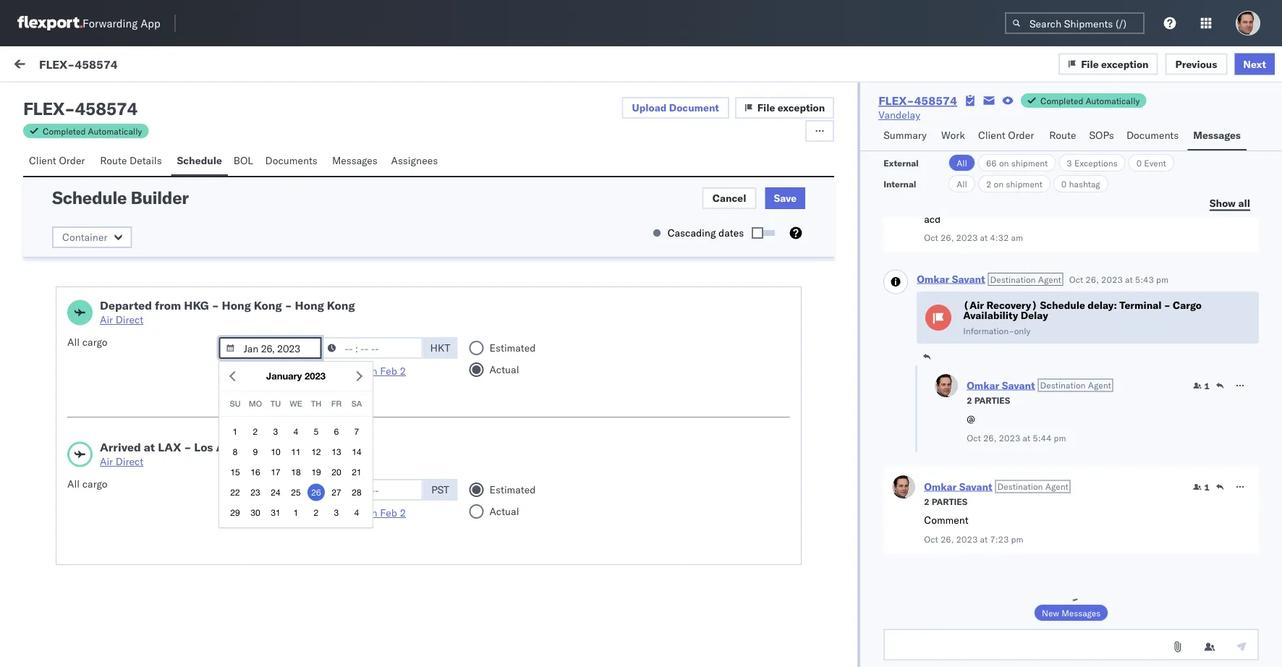 Task type: locate. For each thing, give the bounding box(es) containing it.
2 direct from the top
[[116, 455, 143, 468]]

delay down los
[[189, 457, 217, 469]]

1 vertical spatial messages
[[332, 154, 378, 167]]

2 flexport automation updated on feb 2 button from the top
[[229, 507, 406, 519]]

(0) for external (0)
[[64, 92, 83, 105]]

458574 up "vandelay" at the top of the page
[[914, 93, 957, 108]]

1 flexport automation updated on feb 2 button from the top
[[229, 365, 406, 377]]

devan
[[263, 551, 290, 563]]

flex- 458574 down new
[[991, 646, 1059, 658]]

we for we
[[290, 399, 302, 408]]

1 vertical spatial we
[[43, 551, 58, 563]]

month  2023-01 element
[[224, 421, 368, 523]]

at left '5:43'
[[1125, 274, 1133, 285]]

0 horizontal spatial client
[[29, 154, 56, 167]]

at inside acd oct 26, 2023 at 4:32 am
[[980, 232, 988, 243]]

oct inside acd oct 26, 2023 at 4:32 am
[[924, 232, 938, 243]]

container
[[62, 231, 107, 243]]

file right document
[[757, 101, 775, 114]]

2 parties button for @
[[967, 393, 1010, 406]]

1 horizontal spatial (0)
[[135, 92, 154, 105]]

flex- 1854269
[[991, 233, 1065, 246]]

Search Shipments (/) text field
[[1005, 12, 1145, 34]]

2 air from the top
[[100, 455, 113, 468]]

1 vertical spatial order
[[59, 154, 85, 167]]

0 vertical spatial schedule
[[177, 154, 222, 167]]

0 vertical spatial shipment
[[1011, 157, 1048, 168]]

2 actual from the top
[[489, 505, 519, 518]]

1 all cargo from the top
[[67, 336, 107, 348]]

0 horizontal spatial 4
[[294, 426, 298, 437]]

1 vertical spatial 2 parties
[[924, 496, 968, 507]]

3 2023, from the top
[[471, 371, 499, 384]]

1 horizontal spatial flex-458574
[[879, 93, 957, 108]]

0 vertical spatial flexport
[[229, 365, 267, 377]]

schedule left the bol
[[177, 154, 222, 167]]

0 vertical spatial your
[[252, 247, 271, 259]]

0 vertical spatial completed
[[1040, 95, 1084, 106]]

shipment
[[1011, 157, 1048, 168], [1006, 178, 1043, 189]]

1 vertical spatial flexport automation updated on feb 2
[[229, 507, 406, 519]]

26, inside @ oct 26, 2023 at 5:44 pm
[[983, 432, 997, 443]]

0 vertical spatial 0
[[1137, 157, 1142, 168]]

2 estimated from the top
[[489, 483, 536, 496]]

internal
[[97, 92, 132, 105], [884, 178, 916, 189]]

deal
[[110, 486, 130, 498]]

completed up item/shipment
[[1040, 95, 1084, 106]]

24
[[271, 487, 281, 497]]

omkar savant destination agent for comment
[[924, 480, 1069, 493]]

client order button up latent on the top
[[23, 148, 94, 176]]

are
[[61, 551, 75, 563]]

completed
[[1040, 95, 1084, 106], [43, 126, 86, 136]]

pm right 7:22
[[526, 168, 541, 181]]

direct down arrived
[[116, 455, 143, 468]]

0 vertical spatial message
[[176, 59, 218, 72]]

2023
[[956, 232, 978, 243], [1101, 274, 1123, 285], [305, 370, 326, 382], [999, 432, 1021, 443], [956, 534, 978, 545]]

0 left the hashtag
[[1061, 178, 1067, 189]]

internal inside button
[[97, 92, 132, 105]]

3 edt from the top
[[544, 371, 563, 384]]

schedule builder
[[52, 187, 189, 208]]

4 up 11
[[294, 426, 298, 437]]

flexport for angeles
[[229, 507, 267, 519]]

at left 7:23 at bottom
[[980, 534, 988, 545]]

exception: warehouse devan delay
[[46, 457, 217, 469]]

4 down the 28
[[354, 508, 359, 518]]

work right related
[[1024, 126, 1043, 136]]

0 vertical spatial external
[[23, 92, 61, 105]]

14
[[352, 447, 362, 457]]

0 vertical spatial 2 parties
[[967, 395, 1010, 406]]

1 omkar savant from the top
[[70, 157, 135, 169]]

file exception
[[1081, 57, 1149, 70], [757, 101, 825, 114]]

5 omkar savant from the top
[[70, 432, 135, 444]]

all cargo down floats
[[67, 336, 107, 348]]

4 2023, from the top
[[471, 552, 499, 564]]

3 omkar savant from the top
[[70, 287, 135, 300]]

client order up latent on the top
[[29, 154, 85, 167]]

1 vertical spatial direct
[[116, 455, 143, 468]]

messaging
[[75, 182, 124, 194]]

1 edt from the top
[[544, 168, 563, 181]]

1 vertical spatial internal
[[884, 178, 916, 189]]

0 event
[[1137, 157, 1166, 168]]

3 for rightmost 3 button
[[334, 508, 339, 518]]

vandelay
[[879, 109, 920, 121]]

1 horizontal spatial 3
[[334, 508, 339, 518]]

savant
[[103, 157, 135, 169], [103, 222, 135, 234], [952, 272, 985, 285], [103, 287, 135, 300], [103, 352, 135, 365], [1002, 379, 1035, 391], [103, 432, 135, 444], [959, 480, 992, 493]]

hkt
[[430, 342, 450, 354]]

all button for 2
[[949, 175, 975, 192]]

26, inside comment oct 26, 2023 at 7:23 pm
[[941, 534, 954, 545]]

1 actual from the top
[[489, 363, 519, 376]]

direct down departed
[[116, 313, 143, 326]]

1 resize handle column header from the left
[[409, 121, 427, 667]]

shipment for 2 on shipment
[[1006, 178, 1043, 189]]

2023 inside acd oct 26, 2023 at 4:32 am
[[956, 232, 978, 243]]

parties up @
[[974, 395, 1010, 406]]

1 horizontal spatial message
[[176, 59, 218, 72]]

ca
[[273, 440, 290, 454]]

comment oct 26, 2023 at 7:23 pm
[[924, 514, 1023, 545]]

0 horizontal spatial route
[[100, 154, 127, 167]]

flexport automation updated on feb 2 button down 26 button
[[229, 507, 406, 519]]

messages button
[[1188, 122, 1247, 151], [326, 148, 385, 176]]

2 button down 26 button
[[308, 504, 325, 521]]

1 vertical spatial your
[[118, 312, 138, 325]]

0 for 0 hashtag
[[1061, 178, 1067, 189]]

0 vertical spatial route
[[1049, 129, 1076, 141]]

@ oct 26, 2023 at 5:44 pm
[[967, 412, 1066, 443]]

1 horizontal spatial 4
[[354, 508, 359, 518]]

agent right 2271801
[[1088, 380, 1111, 391]]

resize handle column header
[[409, 121, 427, 667], [688, 121, 705, 667], [967, 121, 984, 667], [1245, 121, 1263, 667]]

1 vertical spatial 2 button
[[308, 504, 325, 521]]

1 automation from the top
[[269, 365, 323, 377]]

documents right bol button
[[265, 154, 318, 167]]

omkar savant destination agent
[[917, 272, 1061, 285], [967, 379, 1111, 391], [924, 480, 1069, 493]]

2 (0) from the left
[[135, 92, 154, 105]]

omkar savant down schedule builder
[[70, 222, 135, 234]]

updated down create
[[325, 507, 363, 519]]

0 vertical spatial work
[[140, 59, 164, 72]]

1 pm from the top
[[526, 168, 541, 181]]

schedule inside button
[[177, 154, 222, 167]]

pm for comment
[[1011, 534, 1023, 545]]

edt for oct 26, 2023, 6:30 pm edt
[[544, 298, 563, 311]]

2 parties button up comment
[[924, 495, 968, 507]]

None checkbox
[[755, 230, 775, 236]]

flex-458574 down "forwarding app" link
[[39, 57, 118, 71]]

0 vertical spatial direct
[[116, 313, 143, 326]]

0 vertical spatial exception
[[1101, 57, 1149, 70]]

1 vertical spatial exception
[[778, 101, 825, 114]]

1 hong from the left
[[222, 298, 251, 313]]

bol
[[234, 154, 253, 167]]

my work
[[14, 56, 79, 76]]

- inside the (air recovery) schedule delay: terminal - cargo availability delay information-only
[[1164, 299, 1171, 312]]

0 horizontal spatial client order
[[29, 154, 85, 167]]

2 flexport automation updated on feb 2 from the top
[[229, 507, 406, 519]]

0 horizontal spatial schedule
[[52, 187, 127, 208]]

pst
[[431, 483, 449, 496]]

1 exception: from the top
[[46, 377, 97, 390]]

2023, for 5:46
[[471, 371, 499, 384]]

1 estimated from the top
[[489, 342, 536, 354]]

4 resize handle column header from the left
[[1245, 121, 1263, 667]]

schedule button
[[171, 148, 228, 176]]

1 horizontal spatial that
[[392, 565, 411, 578]]

1 horizontal spatial work
[[1024, 126, 1043, 136]]

1 horizontal spatial client order
[[978, 129, 1034, 141]]

exception: up the is at bottom left
[[46, 457, 97, 469]]

2023 for acd
[[956, 232, 978, 243]]

flexport automation updated on feb 2 button up th
[[229, 365, 406, 377]]

completed automatically
[[1040, 95, 1140, 106], [43, 126, 142, 136]]

0 vertical spatial all button
[[949, 154, 975, 171]]

0 vertical spatial automatically
[[1086, 95, 1140, 106]]

0 vertical spatial file
[[1081, 57, 1099, 70]]

air inside departed from hkg - hong kong - hong kong air direct
[[100, 313, 113, 326]]

2 hong from the left
[[295, 298, 324, 313]]

at left 5:44
[[1023, 432, 1031, 443]]

3 up 0 hashtag at the top of page
[[1067, 157, 1072, 168]]

import
[[107, 59, 138, 72]]

savant up @ oct 26, 2023 at 5:44 pm
[[1002, 379, 1035, 391]]

internal down summary button
[[884, 178, 916, 189]]

1 kong from the left
[[254, 298, 282, 313]]

3 flex- 458574 from the top
[[991, 552, 1059, 564]]

destination for comment
[[998, 481, 1043, 492]]

messages left assignees
[[332, 154, 378, 167]]

1 vertical spatial all cargo
[[67, 478, 107, 490]]

related work item/shipment
[[991, 126, 1104, 136]]

0 horizontal spatial external
[[23, 92, 61, 105]]

test.
[[127, 182, 147, 194]]

24 button
[[267, 484, 284, 501]]

1 air direct link from the top
[[100, 313, 355, 327]]

1 horizontal spatial parties
[[974, 395, 1010, 406]]

omkar savant button for comment
[[924, 480, 992, 493]]

am right i
[[49, 247, 63, 259]]

2 down lucrative
[[400, 507, 406, 519]]

14 button
[[348, 443, 365, 460]]

4 flex- 458574 from the top
[[991, 646, 1059, 658]]

21 button
[[348, 463, 365, 481]]

2 omkar savant from the top
[[70, 222, 135, 234]]

0 horizontal spatial messages
[[332, 154, 378, 167]]

1 mmm d, yyyy text field from the top
[[219, 337, 322, 359]]

0 vertical spatial work
[[41, 56, 79, 76]]

delay inside the (air recovery) schedule delay: terminal - cargo availability delay information-only
[[1021, 309, 1048, 322]]

2023 inside @ oct 26, 2023 at 5:44 pm
[[999, 432, 1021, 443]]

improve
[[213, 247, 249, 259]]

external down summary button
[[884, 157, 919, 168]]

pm right 5:46 at the bottom left of the page
[[526, 371, 541, 384]]

2 mmm d, yyyy text field from the top
[[219, 479, 322, 501]]

internal for internal
[[884, 178, 916, 189]]

0 left event
[[1137, 157, 1142, 168]]

assignees button
[[385, 148, 446, 176]]

please
[[336, 565, 367, 578]]

air direct link
[[100, 313, 355, 327], [100, 454, 290, 469]]

flex
[[23, 98, 64, 119]]

destination for @
[[1040, 380, 1086, 391]]

morale!
[[274, 247, 309, 259]]

air down arrived
[[100, 455, 113, 468]]

longer
[[234, 565, 263, 578]]

exceptions
[[1074, 157, 1118, 168]]

2023 down comment
[[956, 534, 978, 545]]

0 vertical spatial exception:
[[46, 377, 97, 390]]

0 hashtag
[[1061, 178, 1100, 189]]

external down my work
[[23, 92, 61, 105]]

that
[[139, 551, 158, 563], [392, 565, 411, 578]]

work inside button
[[941, 129, 965, 141]]

2 all button from the top
[[949, 175, 975, 192]]

direct inside departed from hkg - hong kong - hong kong air direct
[[116, 313, 143, 326]]

3 button
[[267, 423, 284, 440], [328, 504, 345, 521]]

5:44
[[1033, 432, 1052, 443]]

2 flexport from the top
[[229, 507, 267, 519]]

route
[[1049, 129, 1076, 141], [100, 154, 127, 167]]

upload document
[[632, 101, 719, 114]]

22
[[230, 487, 240, 497]]

direct inside 'arrived at lax - los angeles - ca air direct'
[[116, 455, 143, 468]]

messages for the leftmost messages button
[[332, 154, 378, 167]]

omkar up @
[[967, 379, 999, 391]]

3 resize handle column header from the left
[[967, 121, 984, 667]]

0 horizontal spatial file
[[757, 101, 775, 114]]

2023 left 5:44
[[999, 432, 1021, 443]]

0 horizontal spatial 4 button
[[287, 423, 305, 440]]

2 parties for comment
[[924, 496, 968, 507]]

1 flexport from the top
[[229, 365, 267, 377]]

flexport automation updated on feb 2 for ca
[[229, 507, 406, 519]]

2023, left 5:45
[[471, 552, 499, 564]]

air direct link for los
[[100, 454, 290, 469]]

4 edt from the top
[[544, 552, 563, 564]]

2 on shipment
[[986, 178, 1043, 189]]

1 horizontal spatial completed automatically
[[1040, 95, 1140, 106]]

1 all button from the top
[[949, 154, 975, 171]]

at inside @ oct 26, 2023 at 5:44 pm
[[1023, 432, 1031, 443]]

lax
[[158, 440, 181, 454]]

kong down the morale!
[[254, 298, 282, 313]]

previous button
[[1165, 53, 1227, 75]]

26, left 5:44
[[983, 432, 997, 443]]

hashtag
[[1069, 178, 1100, 189]]

1 (0) from the left
[[64, 92, 83, 105]]

0 vertical spatial air direct link
[[100, 313, 355, 327]]

2 vertical spatial messages
[[1062, 607, 1101, 618]]

-- : -- -- text field
[[320, 337, 423, 359]]

pm right '5:43'
[[1156, 274, 1169, 285]]

flexport up mo
[[229, 365, 267, 377]]

3 down 27
[[334, 508, 339, 518]]

at left 4:32
[[980, 232, 988, 243]]

0 vertical spatial we
[[290, 399, 302, 408]]

2 parties up comment
[[924, 496, 968, 507]]

1 2023, from the top
[[471, 168, 499, 181]]

1 horizontal spatial we
[[290, 399, 302, 408]]

hong
[[222, 298, 251, 313], [295, 298, 324, 313]]

this inside we are notifying you that your shipment, k & k, devan has been delayed. this often occurs when unloading cargo takes longer than expected. please note that
[[379, 551, 398, 563]]

1 horizontal spatial file exception
[[1081, 57, 1149, 70]]

this up note
[[379, 551, 398, 563]]

automation for ca
[[269, 507, 323, 519]]

1 horizontal spatial documents
[[1127, 129, 1179, 141]]

0 horizontal spatial internal
[[97, 92, 132, 105]]

flexport for kong
[[229, 365, 267, 377]]

2 button up 9 button
[[247, 423, 264, 440]]

omkar savant destination agent up comment oct 26, 2023 at 7:23 pm
[[924, 480, 1069, 493]]

at inside comment oct 26, 2023 at 7:23 pm
[[980, 534, 988, 545]]

3 button up 10 button
[[267, 423, 284, 440]]

2 horizontal spatial schedule
[[1040, 299, 1085, 312]]

4 pm from the top
[[526, 552, 541, 564]]

all cargo
[[67, 336, 107, 348], [67, 478, 107, 490]]

4 button left the 5
[[287, 423, 305, 440]]

1 horizontal spatial route
[[1049, 129, 1076, 141]]

work for related
[[1024, 126, 1043, 136]]

2 vertical spatial your
[[161, 551, 181, 563]]

2023 inside comment oct 26, 2023 at 7:23 pm
[[956, 534, 978, 545]]

1 horizontal spatial am
[[1011, 232, 1023, 243]]

1 updated from the top
[[325, 365, 363, 377]]

pm inside @ oct 26, 2023 at 5:44 pm
[[1054, 432, 1066, 443]]

2 vertical spatial destination
[[998, 481, 1043, 492]]

completed down 'flex - 458574'
[[43, 126, 86, 136]]

sa
[[351, 399, 362, 408]]

0 vertical spatial automation
[[269, 365, 323, 377]]

agent
[[1038, 274, 1061, 285], [1088, 380, 1111, 391], [1045, 481, 1069, 492]]

partnership.
[[43, 500, 100, 513]]

file exception button
[[1059, 53, 1158, 75], [1059, 53, 1158, 75], [735, 97, 834, 119], [735, 97, 834, 119]]

2 pm from the top
[[526, 298, 541, 311]]

oct inside @ oct 26, 2023 at 5:44 pm
[[967, 432, 981, 443]]

2023 for comment
[[956, 534, 978, 545]]

1 vertical spatial this
[[379, 551, 398, 563]]

automation for hong
[[269, 365, 323, 377]]

your up unloading
[[161, 551, 181, 563]]

2 feb from the top
[[380, 507, 397, 519]]

2 2023, from the top
[[471, 298, 499, 311]]

1 vertical spatial 0
[[1061, 178, 1067, 189]]

oct up the (air recovery) schedule delay: terminal - cargo availability delay information-only
[[1069, 274, 1083, 285]]

new messages
[[1042, 607, 1101, 618]]

1 vertical spatial feb
[[380, 507, 397, 519]]

pm right 5:45
[[526, 552, 541, 564]]

1 horizontal spatial messages button
[[1188, 122, 1247, 151]]

your left the morale!
[[252, 247, 271, 259]]

order up 66 on shipment
[[1008, 129, 1034, 141]]

estimated up 5:46 at the bottom left of the page
[[489, 342, 536, 354]]

1 vertical spatial updated
[[325, 507, 363, 519]]

all cargo up partnership.
[[67, 478, 107, 490]]

air down departed
[[100, 313, 113, 326]]

client order button up 66 on shipment
[[972, 122, 1044, 151]]

details
[[130, 154, 162, 167]]

at left lax
[[144, 440, 155, 454]]

10
[[271, 447, 281, 457]]

great
[[84, 486, 107, 498]]

all button up acd oct 26, 2023 at 4:32 am
[[949, 175, 975, 192]]

2 vertical spatial 3
[[334, 508, 339, 518]]

2 resize handle column header from the left
[[688, 121, 705, 667]]

1 air from the top
[[100, 313, 113, 326]]

edt right 6:30
[[544, 298, 563, 311]]

estimated for arrived at lax - los angeles - ca
[[489, 483, 536, 496]]

hong down the morale!
[[295, 298, 324, 313]]

angeles
[[216, 440, 260, 454]]

message down 'flex - 458574'
[[45, 126, 80, 136]]

1 vertical spatial pm
[[1054, 432, 1066, 443]]

2 automation from the top
[[269, 507, 323, 519]]

client
[[978, 129, 1006, 141], [29, 154, 56, 167]]

route inside "route" button
[[1049, 129, 1076, 141]]

actual down oct 26, 2023, 6:30 pm edt
[[489, 363, 519, 376]]

omkar savant down floats
[[70, 352, 135, 365]]

event
[[1144, 157, 1166, 168]]

omkar
[[70, 157, 101, 169], [70, 222, 101, 234], [917, 272, 949, 285], [70, 287, 101, 300], [70, 352, 101, 365], [967, 379, 999, 391], [70, 432, 101, 444], [924, 480, 957, 493]]

automation down 25 'button'
[[269, 507, 323, 519]]

mmm d, yyyy text field for kong
[[219, 337, 322, 359]]

1 vertical spatial route
[[100, 154, 127, 167]]

0 horizontal spatial completed
[[43, 126, 86, 136]]

your inside we are notifying you that your shipment, k & k, devan has been delayed. this often occurs when unloading cargo takes longer than expected. please note that
[[161, 551, 181, 563]]

(0) for internal (0)
[[135, 92, 154, 105]]

cargo for arrived
[[82, 478, 107, 490]]

2 updated from the top
[[325, 507, 363, 519]]

0 vertical spatial delay
[[1021, 309, 1048, 322]]

1 horizontal spatial your
[[161, 551, 181, 563]]

builder
[[131, 187, 189, 208]]

external (0)
[[23, 92, 83, 105]]

2 parties button
[[967, 393, 1010, 406], [924, 495, 968, 507]]

that right note
[[392, 565, 411, 578]]

destination up 5:44
[[1040, 380, 1086, 391]]

at
[[980, 232, 988, 243], [1125, 274, 1133, 285], [1023, 432, 1031, 443], [144, 440, 155, 454], [980, 534, 988, 545]]

2 parties for @
[[967, 395, 1010, 406]]

latent messaging test.
[[43, 182, 147, 194]]

26, inside acd oct 26, 2023 at 4:32 am
[[941, 232, 954, 243]]

2023 for @
[[999, 432, 1021, 443]]

we inside we are notifying you that your shipment, k & k, devan has been delayed. this often occurs when unloading cargo takes longer than expected. please note that
[[43, 551, 58, 563]]

3 pm from the top
[[526, 371, 541, 384]]

feb down -- : -- -- text field
[[380, 365, 397, 377]]

31
[[271, 508, 281, 518]]

27
[[332, 487, 341, 497]]

agent for comment
[[1045, 481, 1069, 492]]

1 direct from the top
[[116, 313, 143, 326]]

external inside button
[[23, 92, 61, 105]]

(0) inside internal (0) button
[[135, 92, 154, 105]]

omkar savant for filing
[[70, 222, 135, 234]]

pm right 5:44
[[1054, 432, 1066, 443]]

flex- 458574 down 7:23 at bottom
[[991, 552, 1059, 564]]

warehouse
[[100, 457, 154, 469]]

to
[[201, 247, 210, 259]]

1 feb from the top
[[380, 365, 397, 377]]

order up latent on the top
[[59, 154, 85, 167]]

pm
[[1156, 274, 1169, 285], [1054, 432, 1066, 443], [1011, 534, 1023, 545]]

2 all cargo from the top
[[67, 478, 107, 490]]

12
[[311, 447, 321, 457]]

pm inside comment oct 26, 2023 at 7:23 pm
[[1011, 534, 1023, 545]]

0 horizontal spatial parties
[[932, 496, 968, 507]]

(0) inside external (0) button
[[64, 92, 83, 105]]

1 vertical spatial am
[[49, 247, 63, 259]]

hong right the hkg
[[222, 298, 251, 313]]

0 vertical spatial destination
[[990, 274, 1036, 285]]

None text field
[[884, 629, 1259, 661]]

1 flex- 458574 from the top
[[991, 168, 1059, 181]]

0 horizontal spatial messages button
[[326, 148, 385, 176]]

automation up th
[[269, 365, 323, 377]]

1 vertical spatial shipment
[[1006, 178, 1043, 189]]

all cargo for arrived
[[67, 478, 107, 490]]

cargo
[[1173, 299, 1202, 312]]

0 horizontal spatial 3 button
[[267, 423, 284, 440]]

all up partnership.
[[67, 478, 80, 490]]

terminal
[[1120, 299, 1162, 312]]

delay
[[1021, 309, 1048, 322], [189, 457, 217, 469]]

1 vertical spatial client
[[29, 154, 56, 167]]

pm for 5:46
[[526, 371, 541, 384]]

oct down comment
[[924, 534, 938, 545]]

work for my
[[41, 56, 79, 76]]

2 horizontal spatial a
[[359, 486, 365, 498]]

0 vertical spatial am
[[1011, 232, 1023, 243]]

1 horizontal spatial kong
[[327, 298, 355, 313]]

oct 26, 2023, 6:30 pm edt
[[433, 298, 563, 311]]

27 button
[[328, 484, 345, 501]]

15 button
[[226, 463, 244, 481]]

we up often
[[43, 551, 58, 563]]

1 flexport automation updated on feb 2 from the top
[[229, 365, 406, 377]]

1 horizontal spatial internal
[[884, 178, 916, 189]]

route inside route details button
[[100, 154, 127, 167]]

1 horizontal spatial external
[[884, 157, 919, 168]]

0 vertical spatial cargo
[[82, 336, 107, 348]]

1 horizontal spatial automatically
[[1086, 95, 1140, 106]]

2 air direct link from the top
[[100, 454, 290, 469]]

MMM D, YYYY text field
[[219, 337, 322, 359], [219, 479, 322, 501]]

2 exception: from the top
[[46, 457, 97, 469]]

omkar savant for your
[[70, 287, 135, 300]]

2023, left 6:30
[[471, 298, 499, 311]]

2 horizontal spatial 3
[[1067, 157, 1072, 168]]

all cargo for departed
[[67, 336, 107, 348]]

2 edt from the top
[[544, 298, 563, 311]]



Task type: describe. For each thing, give the bounding box(es) containing it.
estimated for departed from hkg - hong kong - hong kong
[[489, 342, 536, 354]]

omkar up 'warehouse'
[[70, 432, 101, 444]]

0 horizontal spatial am
[[49, 247, 63, 259]]

0 vertical spatial completed automatically
[[1040, 95, 1140, 106]]

12 button
[[308, 443, 325, 460]]

acd
[[924, 212, 941, 225]]

air direct link for hong
[[100, 313, 355, 327]]

1 vertical spatial 4
[[354, 508, 359, 518]]

will
[[310, 486, 325, 498]]

2023, for 7:22
[[471, 168, 499, 181]]

@
[[967, 412, 975, 425]]

0 vertical spatial documents
[[1127, 129, 1179, 141]]

1 horizontal spatial client
[[978, 129, 1006, 141]]

(air recovery) schedule delay: terminal - cargo availability delay information-only
[[963, 299, 1202, 336]]

2 parties button for comment
[[924, 495, 968, 507]]

pm for 6:30
[[526, 298, 541, 311]]

contract
[[194, 486, 233, 498]]

1366815
[[1021, 298, 1065, 311]]

26, left 5:45
[[452, 552, 468, 564]]

edt for oct 26, 2023, 5:45 pm edt
[[544, 552, 563, 564]]

external for external (0)
[[23, 92, 61, 105]]

dates
[[719, 226, 744, 239]]

0 vertical spatial 3 button
[[267, 423, 284, 440]]

0 horizontal spatial delay
[[189, 457, 217, 469]]

omkar up comment
[[924, 480, 957, 493]]

boat!
[[141, 312, 164, 325]]

23 button
[[247, 484, 264, 501]]

save button
[[765, 187, 806, 209]]

on down 66
[[994, 178, 1004, 189]]

oct inside comment oct 26, 2023 at 7:23 pm
[[924, 534, 938, 545]]

at for comment
[[980, 534, 988, 545]]

0 vertical spatial file exception
[[1081, 57, 1149, 70]]

type
[[218, 377, 241, 390]]

at for acd
[[980, 232, 988, 243]]

flex-458574 link
[[879, 93, 957, 108]]

delayed.
[[337, 551, 376, 563]]

k,
[[250, 551, 260, 563]]

26, right assignees button
[[452, 168, 468, 181]]

oct up the hkt
[[433, 298, 450, 311]]

a inside contract established, we will create a lucrative partnership.
[[359, 486, 365, 498]]

forwarding app
[[82, 16, 160, 30]]

resize handle column header for category
[[967, 121, 984, 667]]

2 up 9
[[253, 426, 258, 437]]

show all button
[[1201, 192, 1259, 214]]

-- : -- -- text field
[[320, 479, 423, 501]]

at for @
[[1023, 432, 1031, 443]]

forwarding app link
[[17, 16, 160, 30]]

internal (0) button
[[91, 85, 162, 114]]

mmm d, yyyy text field for angeles
[[219, 479, 322, 501]]

document
[[669, 101, 719, 114]]

internal for internal (0)
[[97, 92, 132, 105]]

23
[[251, 487, 260, 497]]

been
[[312, 551, 335, 563]]

often
[[43, 565, 68, 578]]

0 horizontal spatial order
[[59, 154, 85, 167]]

0 horizontal spatial that
[[139, 551, 158, 563]]

26, left 5:46 at the bottom left of the page
[[452, 371, 468, 384]]

18 button
[[287, 463, 305, 481]]

resize handle column header for message
[[409, 121, 427, 667]]

route button
[[1044, 122, 1084, 151]]

all down whatever
[[67, 336, 80, 348]]

vandelay link
[[879, 108, 920, 122]]

schedule for schedule
[[177, 154, 222, 167]]

omkar savant destination agent for @
[[967, 379, 1111, 391]]

0 horizontal spatial your
[[118, 312, 138, 325]]

0 vertical spatial pm
[[1156, 274, 1169, 285]]

omkar savant for test.
[[70, 157, 135, 169]]

1 vertical spatial file
[[757, 101, 775, 114]]

at inside 'arrived at lax - los angeles - ca air direct'
[[144, 440, 155, 454]]

new
[[1042, 607, 1059, 618]]

4 omkar savant from the top
[[70, 352, 135, 365]]

18
[[291, 467, 301, 477]]

flex- 1366815
[[991, 298, 1065, 311]]

on down -- : -- -- text box
[[366, 507, 377, 519]]

omkar up latent messaging test.
[[70, 157, 101, 169]]

5
[[314, 426, 319, 437]]

air inside 'arrived at lax - los angeles - ca air direct'
[[100, 455, 113, 468]]

route for route
[[1049, 129, 1076, 141]]

458574 up new
[[1021, 552, 1059, 564]]

show
[[1210, 196, 1236, 209]]

mo
[[249, 399, 262, 408]]

flex - 458574
[[23, 98, 137, 119]]

has
[[293, 551, 309, 563]]

all down work button
[[957, 157, 967, 168]]

shipment,
[[183, 551, 229, 563]]

edt for oct 26, 2023, 7:22 pm edt
[[544, 168, 563, 181]]

0 horizontal spatial automatically
[[88, 126, 142, 136]]

i
[[43, 247, 46, 259]]

8
[[233, 447, 238, 457]]

actual for departed from hkg - hong kong - hong kong
[[489, 363, 519, 376]]

0 horizontal spatial flex-458574
[[39, 57, 118, 71]]

0 vertical spatial order
[[1008, 129, 1034, 141]]

resize handle column header for related work item/shipment
[[1245, 121, 1263, 667]]

0 vertical spatial 3
[[1067, 157, 1072, 168]]

pm for 5:45
[[526, 552, 541, 564]]

edt for oct 26, 2023, 5:46 pm edt
[[544, 371, 563, 384]]

savant up test.
[[103, 157, 135, 169]]

pm for 7:22
[[526, 168, 541, 181]]

7:23
[[990, 534, 1009, 545]]

omkar down floats
[[70, 352, 101, 365]]

schedule inside the (air recovery) schedule delay: terminal - cargo availability delay information-only
[[1040, 299, 1085, 312]]

save
[[774, 192, 797, 204]]

we for we are notifying you that your shipment, k & k, devan has been delayed. this often occurs when unloading cargo takes longer than expected. please note that
[[43, 551, 58, 563]]

2023, for 6:30
[[471, 298, 499, 311]]

create
[[328, 486, 357, 498]]

all
[[1238, 196, 1250, 209]]

0 horizontal spatial completed automatically
[[43, 126, 142, 136]]

0 horizontal spatial documents
[[265, 154, 318, 167]]

this is a great deal
[[43, 486, 130, 498]]

message inside 'button'
[[176, 59, 218, 72]]

flexport automation updated on feb 2 for hong
[[229, 365, 406, 377]]

1 horizontal spatial exception
[[1101, 57, 1149, 70]]

0 vertical spatial 4
[[294, 426, 298, 437]]

0 vertical spatial this
[[43, 486, 63, 498]]

2 down '26'
[[314, 508, 319, 518]]

omkar up floats
[[70, 287, 101, 300]]

cargo for departed
[[82, 336, 107, 348]]

cargo inside we are notifying you that your shipment, k & k, devan has been delayed. this often occurs when unloading cargo takes longer than expected. please note that
[[179, 565, 204, 578]]

0 vertical spatial omkar savant destination agent
[[917, 272, 1061, 285]]

0 vertical spatial omkar savant button
[[917, 272, 985, 285]]

internal (0)
[[97, 92, 154, 105]]

0 horizontal spatial client order button
[[23, 148, 94, 176]]

actual for arrived at lax - los angeles - ca
[[489, 505, 519, 518]]

work button
[[936, 122, 972, 151]]

oct down assignees
[[433, 168, 450, 181]]

messages inside button
[[1062, 607, 1101, 618]]

1 vertical spatial that
[[392, 565, 411, 578]]

31 button
[[267, 504, 284, 521]]

25
[[291, 487, 301, 497]]

latent
[[43, 182, 73, 194]]

flexport. image
[[17, 16, 82, 30]]

new messages button
[[1034, 604, 1109, 622]]

omkar up filing
[[70, 222, 101, 234]]

1 horizontal spatial a
[[91, 247, 97, 259]]

upload
[[632, 101, 667, 114]]

3 for topmost 3 button
[[273, 426, 278, 437]]

whatever floats your boat! waka waka!
[[43, 312, 224, 325]]

0 horizontal spatial file exception
[[757, 101, 825, 114]]

2 down 66
[[986, 178, 992, 189]]

2 down -- : -- -- text field
[[400, 365, 406, 377]]

0 horizontal spatial 2 button
[[247, 423, 264, 440]]

external for external
[[884, 157, 919, 168]]

oct 26, 2023, 7:22 pm edt
[[433, 168, 563, 181]]

13 button
[[328, 443, 345, 460]]

cancel button
[[702, 187, 756, 209]]

2023 up delay:
[[1101, 274, 1123, 285]]

flexport automation updated on feb 2 button for ca
[[229, 507, 406, 519]]

schedule for schedule builder
[[52, 187, 127, 208]]

2 kong from the left
[[327, 298, 355, 313]]

updated for arrived at lax - los angeles - ca
[[325, 507, 363, 519]]

whatever
[[43, 312, 87, 325]]

floats
[[89, 312, 115, 325]]

only
[[1014, 325, 1031, 336]]

on right 66
[[999, 157, 1009, 168]]

savant up 'warehouse'
[[103, 432, 135, 444]]

parties for comment
[[932, 496, 968, 507]]

savant up (air
[[952, 272, 985, 285]]

route details button
[[94, 148, 171, 176]]

0 for 0 event
[[1137, 157, 1142, 168]]

route for route details
[[100, 154, 127, 167]]

30 button
[[247, 504, 264, 521]]

0 vertical spatial client order
[[978, 129, 1034, 141]]

20 button
[[328, 463, 345, 481]]

458574 down 5:44
[[1021, 458, 1059, 470]]

30
[[251, 508, 260, 518]]

1 horizontal spatial documents button
[[1121, 122, 1188, 151]]

17 button
[[267, 463, 284, 481]]

458574 down import
[[75, 98, 137, 119]]

su
[[230, 399, 241, 408]]

1 horizontal spatial file
[[1081, 57, 1099, 70]]

work inside "button"
[[140, 59, 164, 72]]

0 horizontal spatial message
[[45, 126, 80, 136]]

2023, for 5:45
[[471, 552, 499, 564]]

feb for departed from hkg - hong kong - hong kong
[[380, 365, 397, 377]]

2 up @
[[967, 395, 972, 406]]

parties for @
[[974, 395, 1010, 406]]

all up acd oct 26, 2023 at 4:32 am
[[957, 178, 967, 189]]

2 horizontal spatial your
[[252, 247, 271, 259]]

information-
[[963, 325, 1014, 336]]

26, up delay:
[[1086, 274, 1099, 285]]

agent for @
[[1088, 380, 1111, 391]]

devan
[[156, 457, 187, 469]]

savant up comment oct 26, 2023 at 7:23 pm
[[959, 480, 992, 493]]

2023 up th
[[305, 370, 326, 382]]

458574 down "forwarding app" link
[[75, 57, 118, 71]]

assignees
[[391, 154, 438, 167]]

sops button
[[1084, 122, 1121, 151]]

26, left 6:30
[[452, 298, 468, 311]]

1 vertical spatial completed
[[43, 126, 86, 136]]

458574 down new
[[1021, 646, 1059, 658]]

0 vertical spatial agent
[[1038, 274, 1061, 285]]

messages for right messages button
[[1193, 129, 1241, 141]]

1 horizontal spatial client order button
[[972, 122, 1044, 151]]

1 horizontal spatial 3 button
[[328, 504, 345, 521]]

am inside acd oct 26, 2023 at 4:32 am
[[1011, 232, 1023, 243]]

recovery)
[[987, 299, 1038, 312]]

2 up comment
[[924, 496, 930, 507]]

458574 left 0 hashtag at the top of page
[[1021, 168, 1059, 181]]

20
[[332, 467, 341, 477]]

on down -- : -- -- text field
[[366, 365, 377, 377]]

oct down pst
[[433, 552, 450, 564]]

3 exceptions
[[1067, 157, 1118, 168]]

all button for 66
[[949, 154, 975, 171]]

savant down whatever floats your boat! waka waka!
[[103, 352, 135, 365]]

1 horizontal spatial 2 button
[[308, 504, 325, 521]]

19
[[311, 467, 321, 477]]

exception: for exception:
[[46, 377, 97, 390]]

omkar down acd
[[917, 272, 949, 285]]

report
[[170, 247, 198, 259]]

item/shipment
[[1045, 126, 1104, 136]]

7:22
[[502, 168, 524, 181]]

availability
[[963, 309, 1018, 322]]

oct down the hkt
[[433, 371, 450, 384]]

departed from hkg - hong kong - hong kong air direct
[[100, 298, 355, 326]]

0 horizontal spatial documents button
[[259, 148, 326, 176]]

0 horizontal spatial a
[[76, 486, 81, 498]]

related
[[991, 126, 1021, 136]]

omkar savant button for @
[[967, 379, 1035, 391]]

17
[[271, 467, 281, 477]]

shipment for 66 on shipment
[[1011, 157, 1048, 168]]

1 vertical spatial 4 button
[[348, 504, 365, 521]]

4:32
[[990, 232, 1009, 243]]

savant up "commendation" on the top
[[103, 222, 135, 234]]

flexport automation updated on feb 2 button for hong
[[229, 365, 406, 377]]

6:30
[[502, 298, 524, 311]]

updated for departed from hkg - hong kong - hong kong
[[325, 365, 363, 377]]

exception: for exception: warehouse devan delay
[[46, 457, 97, 469]]

cascading dates
[[668, 226, 744, 239]]

2 flex- 458574 from the top
[[991, 458, 1059, 470]]

pm for @
[[1054, 432, 1066, 443]]

savant up whatever floats your boat! waka waka!
[[103, 287, 135, 300]]

feb for arrived at lax - los angeles - ca
[[380, 507, 397, 519]]

11
[[291, 447, 301, 457]]



Task type: vqa. For each thing, say whether or not it's contained in the screenshot.


